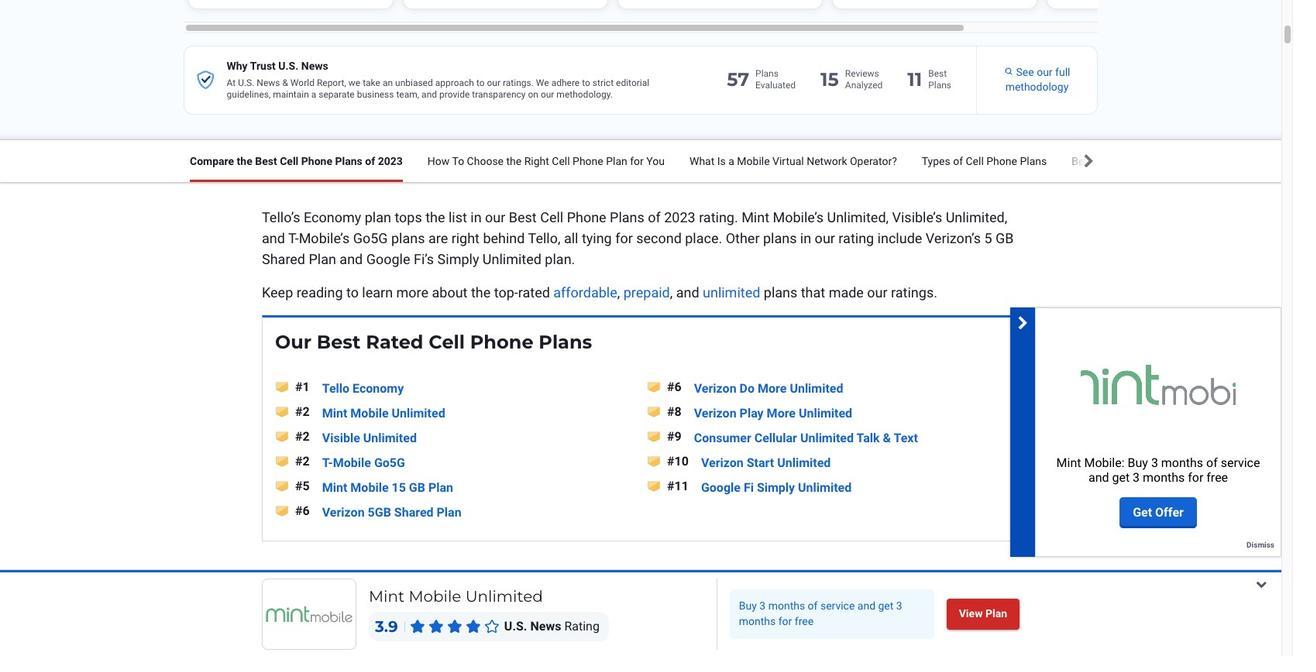 Task type: describe. For each thing, give the bounding box(es) containing it.
t- inside the tello's economy plan tops the list in our best cell phone plans of 2023 rating. mint mobile's unlimited, visible's unlimited, and t-mobile's go5g plans are right behind tello, all tying for second place. other plans in our rating include verizon's 5 gb shared plan and google fi's simply unlimited plan.
[[288, 230, 299, 247]]

unbiased
[[395, 77, 433, 88]]

0 horizontal spatial in
[[471, 209, 482, 226]]

1 horizontal spatial t-
[[322, 456, 333, 471]]

plan.
[[545, 251, 575, 268]]

see
[[1017, 66, 1034, 78]]

plan right view
[[986, 608, 1008, 620]]

# for visible unlimited
[[295, 430, 303, 444]]

right
[[452, 230, 480, 247]]

top-
[[494, 285, 518, 301]]

go5g inside the tello's economy plan tops the list in our best cell phone plans of 2023 rating. mint mobile's unlimited, visible's unlimited, and t-mobile's go5g plans are right behind tello, all tying for second place. other plans in our rating include verizon's 5 gb shared plan and google fi's simply unlimited plan.
[[353, 230, 388, 247]]

plan down mint mobile 15 gb plan
[[437, 505, 462, 520]]

simply inside the tello's economy plan tops the list in our best cell phone plans of 2023 rating. mint mobile's unlimited, visible's unlimited, and t-mobile's go5g plans are right behind tello, all tying for second place. other plans in our rating include verizon's 5 gb shared plan and google fi's simply unlimited plan.
[[438, 251, 479, 268]]

fi's
[[414, 251, 434, 268]]

15 inside 15 reviews analyzed
[[821, 68, 839, 91]]

plans inside the tello's economy plan tops the list in our best cell phone plans of 2023 rating. mint mobile's unlimited, visible's unlimited, and t-mobile's go5g plans are right behind tello, all tying for second place. other plans in our rating include verizon's 5 gb shared plan and google fi's simply unlimited plan.
[[610, 209, 645, 226]]

our
[[275, 331, 312, 354]]

virtual
[[773, 155, 804, 167]]

compare
[[190, 155, 234, 167]]

for inside the mint mobile: buy 3 months of service and get 3 months for free
[[1188, 470, 1204, 485]]

an
[[383, 77, 393, 88]]

# for verizon start unlimited
[[667, 454, 675, 469]]

text
[[894, 431, 918, 446]]

the left right at the top of page
[[506, 155, 522, 167]]

at
[[227, 77, 236, 88]]

best cell phone plans in detail link
[[1072, 140, 1219, 182]]

0 horizontal spatial 15
[[392, 481, 406, 495]]

1 vertical spatial mint mobile unlimited
[[369, 587, 543, 606]]

we
[[349, 77, 361, 88]]

full
[[1056, 66, 1071, 78]]

rated
[[518, 285, 550, 301]]

of inside the tello's economy plan tops the list in our best cell phone plans of 2023 rating. mint mobile's unlimited, visible's unlimited, and t-mobile's go5g plans are right behind tello, all tying for second place. other plans in our rating include verizon's 5 gb shared plan and google fi's simply unlimited plan.
[[648, 209, 661, 226]]

# 6 for verizon 5gb shared plan
[[295, 504, 310, 519]]

phone right types
[[987, 155, 1018, 167]]

to
[[452, 155, 464, 167]]

how to choose the right cell phone plan for you
[[428, 155, 665, 167]]

right
[[524, 155, 549, 167]]

verizon for verizon start unlimited
[[701, 456, 744, 471]]

view
[[959, 608, 983, 620]]

2 for mint mobile unlimited
[[303, 405, 310, 419]]

0 horizontal spatial mobile's
[[299, 230, 350, 247]]

15 reviews analyzed
[[821, 68, 883, 91]]

place.
[[685, 230, 723, 247]]

learn
[[362, 285, 393, 301]]

2 unlimited, from the left
[[946, 209, 1008, 226]]

9
[[675, 430, 682, 444]]

1 horizontal spatial in
[[801, 230, 812, 247]]

behind
[[483, 230, 525, 247]]

# 9
[[667, 430, 682, 444]]

months up 3gb
[[769, 600, 805, 613]]

second
[[636, 230, 682, 247]]

2 for visible unlimited
[[303, 430, 310, 444]]

plans left detail
[[1151, 155, 1178, 167]]

1 vertical spatial 5
[[303, 479, 310, 494]]

our left rating
[[815, 230, 835, 247]]

2023 inside the tello's economy plan tops the list in our best cell phone plans of 2023 rating. mint mobile's unlimited, visible's unlimited, and t-mobile's go5g plans are right behind tello, all tying for second place. other plans in our rating include verizon's 5 gb shared plan and google fi's simply unlimited plan.
[[664, 209, 696, 226]]

types of cell phone plans link
[[922, 140, 1047, 182]]

best inside the tello's economy plan tops the list in our best cell phone plans of 2023 rating. mint mobile's unlimited, visible's unlimited, and t-mobile's go5g plans are right behind tello, all tying for second place. other plans in our rating include verizon's 5 gb shared plan and google fi's simply unlimited plan.
[[509, 209, 537, 226]]

mint down tello at bottom left
[[322, 406, 347, 421]]

free inside buy 3 months of service and get 3 months for free
[[795, 615, 814, 628]]

ultra mobile 3gb multi-month plan for $10/mo
[[736, 636, 901, 656]]

ultra mobile 3gb multi-month plan for $10/mo link
[[733, 632, 909, 656]]

8
[[675, 405, 682, 419]]

trust
[[250, 60, 276, 72]]

we
[[536, 77, 549, 88]]

5gb
[[368, 505, 391, 520]]

# for verizon 5gb shared plan
[[295, 504, 303, 519]]

6 for verizon 5gb shared plan
[[303, 504, 310, 519]]

1 horizontal spatial simply
[[757, 481, 795, 495]]

2 for t-mobile go5g
[[303, 454, 310, 469]]

& inside why trust u.s. news at u.s. news & world report, we take an unbiased approach to our ratings. we adhere to strict editorial guidelines, maintain a separate business team, and provide transparency on our methodology.
[[282, 77, 288, 88]]

the inside the tello's economy plan tops the list in our best cell phone plans of 2023 rating. mint mobile's unlimited, visible's unlimited, and t-mobile's go5g plans are right behind tello, all tying for second place. other plans in our rating include verizon's 5 gb shared plan and google fi's simply unlimited plan.
[[426, 209, 445, 226]]

operator?
[[850, 155, 897, 167]]

why
[[227, 60, 248, 72]]

1 vertical spatial gb
[[409, 481, 425, 495]]

visible
[[322, 431, 360, 446]]

and inside the mint mobile: buy 3 months of service and get 3 months for free
[[1089, 470, 1109, 485]]

# 11
[[667, 479, 689, 494]]

2 vertical spatial news
[[531, 619, 561, 634]]

3.9
[[375, 618, 398, 636]]

57 plans evaluated
[[727, 68, 796, 91]]

service inside buy 3 months of service and get 3 months for free
[[821, 600, 855, 613]]

of inside buy 3 months of service and get 3 months for free
[[808, 600, 818, 613]]

plans down tops at the top left of page
[[391, 230, 425, 247]]

1 vertical spatial shared
[[394, 505, 434, 520]]

plan up verizon 5gb shared plan
[[429, 481, 453, 495]]

economy for tello's
[[304, 209, 361, 226]]

0 horizontal spatial 2023
[[378, 155, 403, 167]]

move right image
[[1080, 152, 1098, 171]]

6 for verizon do more unlimited
[[675, 380, 682, 395]]

what
[[690, 155, 715, 167]]

mobile up 3.9 out of 5 element
[[409, 587, 462, 606]]

choose
[[467, 155, 504, 167]]

plan left you
[[606, 155, 628, 167]]

1 vertical spatial google
[[701, 481, 741, 495]]

offer
[[1156, 505, 1184, 520]]

visible's
[[892, 209, 943, 226]]

team,
[[396, 89, 419, 100]]

is
[[718, 155, 726, 167]]

our best rated cell phone plans
[[275, 331, 592, 354]]

1 horizontal spatial mobile's
[[773, 209, 824, 226]]

verizon do more unlimited
[[694, 381, 844, 396]]

evaluated
[[756, 80, 796, 91]]

verizon for verizon do more unlimited
[[694, 381, 737, 396]]

service inside the mint mobile: buy 3 months of service and get 3 months for free
[[1221, 456, 1261, 470]]

best cell phone plans in detail
[[1072, 155, 1219, 167]]

prepaid
[[624, 285, 670, 301]]

and inside why trust u.s. news at u.s. news & world report, we take an unbiased approach to our ratings. we adhere to strict editorial guidelines, maintain a separate business team, and provide transparency on our methodology.
[[422, 89, 437, 100]]

# for consumer cellular unlimited talk & text
[[667, 430, 675, 444]]

1 , from the left
[[618, 285, 620, 301]]

$10/mo
[[752, 651, 791, 656]]

guidelines,
[[227, 89, 271, 100]]

# 6 for verizon do more unlimited
[[667, 380, 682, 395]]

verizon for verizon 5gb shared plan
[[322, 505, 365, 520]]

month
[[847, 636, 878, 648]]

verizon's
[[926, 230, 981, 247]]

0 horizontal spatial u.s.
[[238, 77, 255, 88]]

# for verizon play more unlimited
[[667, 405, 675, 419]]

phone inside the tello's economy plan tops the list in our best cell phone plans of 2023 rating. mint mobile's unlimited, visible's unlimited, and t-mobile's go5g plans are right behind tello, all tying for second place. other plans in our rating include verizon's 5 gb shared plan and google fi's simply unlimited plan.
[[567, 209, 607, 226]]

made
[[829, 285, 864, 301]]

our right made
[[868, 285, 888, 301]]

rating
[[565, 619, 600, 634]]

affordable link
[[554, 285, 618, 301]]

mint inside the mint mobile: buy 3 months of service and get 3 months for free
[[1057, 456, 1082, 470]]

for inside the how to choose the right cell phone plan for you link
[[630, 155, 644, 167]]

transparency
[[472, 89, 526, 100]]

1 horizontal spatial u.s.
[[278, 60, 299, 72]]

for inside "ultra mobile 3gb multi-month plan for $10/mo"
[[736, 651, 750, 656]]

phone right move right image
[[1117, 155, 1148, 167]]

business
[[357, 89, 394, 100]]

consumer
[[694, 431, 752, 446]]

why trust u.s. news at u.s. news & world report, we take an unbiased approach to our ratings. we adhere to strict editorial guidelines, maintain a separate business team, and provide transparency on our methodology.
[[227, 60, 650, 100]]

rated
[[366, 331, 424, 354]]

unlimited inside the tello's economy plan tops the list in our best cell phone plans of 2023 rating. mint mobile's unlimited, visible's unlimited, and t-mobile's go5g plans are right behind tello, all tying for second place. other plans in our rating include verizon's 5 gb shared plan and google fi's simply unlimited plan.
[[483, 251, 542, 268]]

3 up get offer
[[1152, 456, 1159, 470]]

tello's economy plan tops the list in our best cell phone plans of 2023 rating. mint mobile's unlimited, visible's unlimited, and t-mobile's go5g plans are right behind tello, all tying for second place. other plans in our rating include verizon's 5 gb shared plan and google fi's simply unlimited plan.
[[262, 209, 1014, 268]]

get inside the mint mobile: buy 3 months of service and get 3 months for free
[[1113, 470, 1130, 485]]

mint mobile unlimited link
[[369, 587, 543, 606]]

world
[[291, 77, 315, 88]]

1
[[303, 380, 310, 395]]

google inside the tello's economy plan tops the list in our best cell phone plans of 2023 rating. mint mobile's unlimited, visible's unlimited, and t-mobile's go5g plans are right behind tello, all tying for second place. other plans in our rating include verizon's 5 gb shared plan and google fi's simply unlimited plan.
[[366, 251, 410, 268]]

how
[[428, 155, 450, 167]]

report,
[[317, 77, 346, 88]]

visible unlimited
[[322, 431, 417, 446]]

tello,
[[528, 230, 561, 247]]

mobile inside "ultra mobile 3gb multi-month plan for $10/mo"
[[761, 636, 794, 648]]

mint mobile logo image
[[262, 579, 357, 650]]

keep
[[262, 285, 293, 301]]

what is a mobile virtual network operator?
[[690, 155, 897, 167]]

tops
[[395, 209, 422, 226]]

phone down 'top-'
[[470, 331, 534, 354]]

compare the best cell phone plans of 2023 link
[[190, 140, 403, 182]]

2 vertical spatial u.s.
[[504, 619, 527, 634]]

plans inside 11 best plans
[[929, 80, 952, 91]]

google fi simply unlimited
[[701, 481, 852, 495]]

phone down 'separate'
[[301, 155, 332, 167]]

more
[[396, 285, 429, 301]]

shared inside the tello's economy plan tops the list in our best cell phone plans of 2023 rating. mint mobile's unlimited, visible's unlimited, and t-mobile's go5g plans are right behind tello, all tying for second place. other plans in our rating include verizon's 5 gb shared plan and google fi's simply unlimited plan.
[[262, 251, 305, 268]]

what is a mobile virtual network operator? link
[[690, 140, 897, 182]]

of inside the mint mobile: buy 3 months of service and get 3 months for free
[[1207, 456, 1218, 470]]

plans left that
[[764, 285, 798, 301]]

1 horizontal spatial ratings.
[[891, 285, 938, 301]]



Task type: locate. For each thing, give the bounding box(es) containing it.
free inside the mint mobile: buy 3 months of service and get 3 months for free
[[1207, 470, 1229, 485]]

3 up get
[[1133, 470, 1140, 485]]

for right tying
[[616, 230, 633, 247]]

0 vertical spatial 6
[[675, 380, 682, 395]]

, down second
[[670, 285, 673, 301]]

0 horizontal spatial buy
[[739, 600, 757, 613]]

0 horizontal spatial ,
[[618, 285, 620, 301]]

for inside the tello's economy plan tops the list in our best cell phone plans of 2023 rating. mint mobile's unlimited, visible's unlimited, and t-mobile's go5g plans are right behind tello, all tying for second place. other plans in our rating include verizon's 5 gb shared plan and google fi's simply unlimited plan.
[[616, 230, 633, 247]]

how to choose the right cell phone plan for you link
[[428, 140, 665, 182]]

mobile down t-mobile go5g
[[351, 481, 389, 495]]

service
[[1221, 456, 1261, 470], [821, 600, 855, 613]]

buy 3 months of service and get 3 months for free
[[739, 600, 903, 628]]

strict
[[593, 77, 614, 88]]

mint right # 5
[[322, 481, 347, 495]]

gb inside the tello's economy plan tops the list in our best cell phone plans of 2023 rating. mint mobile's unlimited, visible's unlimited, and t-mobile's go5g plans are right behind tello, all tying for second place. other plans in our rating include verizon's 5 gb shared plan and google fi's simply unlimited plan.
[[996, 230, 1014, 247]]

buy inside buy 3 months of service and get 3 months for free
[[739, 600, 757, 613]]

keep reading to learn more about the top-rated affordable , prepaid , and unlimited plans that made our ratings.
[[262, 285, 938, 301]]

economy right tello's
[[304, 209, 361, 226]]

0 horizontal spatial plan
[[365, 209, 391, 226]]

affordable
[[554, 285, 618, 301]]

0 horizontal spatial gb
[[409, 481, 425, 495]]

0 vertical spatial plan
[[365, 209, 391, 226]]

1 vertical spatial u.s.
[[238, 77, 255, 88]]

5 inside the tello's economy plan tops the list in our best cell phone plans of 2023 rating. mint mobile's unlimited, visible's unlimited, and t-mobile's go5g plans are right behind tello, all tying for second place. other plans in our rating include verizon's 5 gb shared plan and google fi's simply unlimited plan.
[[985, 230, 993, 247]]

more up verizon play more unlimited
[[758, 381, 787, 396]]

prepaid link
[[624, 285, 670, 301]]

mobile right "is"
[[737, 155, 770, 167]]

rating
[[839, 230, 874, 247]]

10
[[675, 454, 689, 469]]

maintain
[[273, 89, 309, 100]]

unlimited,
[[827, 209, 889, 226], [946, 209, 1008, 226]]

1 vertical spatial 2
[[303, 430, 310, 444]]

for inside buy 3 months of service and get 3 months for free
[[779, 615, 792, 628]]

1 horizontal spatial free
[[1207, 470, 1229, 485]]

multi-
[[820, 636, 847, 648]]

plan up reading
[[309, 251, 336, 268]]

0 vertical spatial google
[[366, 251, 410, 268]]

more for do
[[758, 381, 787, 396]]

1 horizontal spatial 5
[[985, 230, 993, 247]]

# 1
[[295, 380, 310, 395]]

2 horizontal spatial to
[[582, 77, 590, 88]]

editorial
[[616, 77, 650, 88]]

our up behind
[[485, 209, 506, 226]]

5
[[985, 230, 993, 247], [303, 479, 310, 494]]

0 horizontal spatial simply
[[438, 251, 479, 268]]

0 vertical spatial mint mobile unlimited
[[322, 406, 445, 421]]

1 # 2 from the top
[[295, 405, 310, 419]]

1 vertical spatial more
[[767, 406, 796, 421]]

verizon left do
[[694, 381, 737, 396]]

1 vertical spatial get
[[879, 600, 894, 613]]

1 horizontal spatial to
[[477, 77, 485, 88]]

in inside best cell phone plans in detail link
[[1180, 155, 1189, 167]]

0 vertical spatial economy
[[304, 209, 361, 226]]

months up offer
[[1162, 456, 1204, 470]]

gb up verizon 5gb shared plan
[[409, 481, 425, 495]]

1 unlimited, from the left
[[827, 209, 889, 226]]

0 horizontal spatial t-
[[288, 230, 299, 247]]

unlimited, up verizon's in the top right of the page
[[946, 209, 1008, 226]]

rating.
[[699, 209, 738, 226]]

#
[[295, 380, 303, 395], [667, 380, 675, 395], [295, 405, 303, 419], [667, 405, 675, 419], [295, 430, 303, 444], [667, 430, 675, 444], [295, 454, 303, 469], [667, 454, 675, 469], [295, 479, 303, 494], [667, 479, 675, 494], [295, 504, 303, 519]]

# 6 down # 5
[[295, 504, 310, 519]]

for up get offer 'link'
[[1188, 470, 1204, 485]]

1 vertical spatial in
[[471, 209, 482, 226]]

mobile up 'visible unlimited'
[[351, 406, 389, 421]]

0 vertical spatial news
[[301, 60, 328, 72]]

1 horizontal spatial shared
[[394, 505, 434, 520]]

3.9 out of 5 element
[[408, 618, 501, 636]]

2 vertical spatial # 2
[[295, 454, 310, 469]]

0 vertical spatial buy
[[1128, 456, 1149, 470]]

mobile's down tello's
[[299, 230, 350, 247]]

ratings. up on
[[503, 77, 534, 88]]

0 horizontal spatial get
[[879, 600, 894, 613]]

1 horizontal spatial 15
[[821, 68, 839, 91]]

1 vertical spatial economy
[[353, 381, 404, 396]]

mobile:
[[1085, 456, 1125, 470]]

2023 up second
[[664, 209, 696, 226]]

plan left tops at the top left of page
[[365, 209, 391, 226]]

3 2 from the top
[[303, 454, 310, 469]]

to left the learn
[[346, 285, 359, 301]]

# 2 left visible
[[295, 430, 310, 444]]

verizon play more unlimited
[[694, 406, 853, 421]]

0 vertical spatial &
[[282, 77, 288, 88]]

15
[[821, 68, 839, 91], [392, 481, 406, 495]]

verizon for verizon play more unlimited
[[694, 406, 737, 421]]

11 right analyzed
[[908, 68, 922, 91]]

2 vertical spatial in
[[801, 230, 812, 247]]

2 horizontal spatial in
[[1180, 155, 1189, 167]]

# 6
[[667, 380, 682, 395], [295, 504, 310, 519]]

analyzed
[[845, 80, 883, 91]]

plans
[[391, 230, 425, 247], [763, 230, 797, 247], [764, 285, 798, 301]]

1 horizontal spatial ,
[[670, 285, 673, 301]]

# 2 for mint mobile unlimited
[[295, 405, 310, 419]]

1 vertical spatial simply
[[757, 481, 795, 495]]

0 vertical spatial gb
[[996, 230, 1014, 247]]

go5g up the learn
[[353, 230, 388, 247]]

best inside 11 best plans
[[929, 68, 947, 79]]

months up ultra
[[739, 615, 776, 628]]

t-mobile go5g
[[322, 456, 405, 471]]

2023 left the how
[[378, 155, 403, 167]]

0 horizontal spatial 6
[[303, 504, 310, 519]]

plans down the affordable link
[[539, 331, 592, 354]]

0 vertical spatial 5
[[985, 230, 993, 247]]

0 vertical spatial simply
[[438, 251, 479, 268]]

in left rating
[[801, 230, 812, 247]]

2 , from the left
[[670, 285, 673, 301]]

1 horizontal spatial 2023
[[664, 209, 696, 226]]

simply down the right
[[438, 251, 479, 268]]

list
[[449, 209, 467, 226]]

plan inside the tello's economy plan tops the list in our best cell phone plans of 2023 rating. mint mobile's unlimited, visible's unlimited, and t-mobile's go5g plans are right behind tello, all tying for second place. other plans in our rating include verizon's 5 gb shared plan and google fi's simply unlimited plan.
[[365, 209, 391, 226]]

sponsored
[[262, 569, 330, 585]]

our up transparency at the top
[[487, 77, 501, 88]]

u.s. up world at the top left of page
[[278, 60, 299, 72]]

plan right month
[[881, 636, 901, 648]]

news down trust
[[257, 77, 280, 88]]

mint mobile unlimited
[[322, 406, 445, 421], [369, 587, 543, 606]]

news
[[301, 60, 328, 72], [257, 77, 280, 88], [531, 619, 561, 634]]

a right "is"
[[729, 155, 735, 167]]

0 vertical spatial a
[[311, 89, 316, 100]]

0 vertical spatial 11
[[908, 68, 922, 91]]

plans left move right image
[[1020, 155, 1047, 167]]

0 horizontal spatial service
[[821, 600, 855, 613]]

0 horizontal spatial 11
[[675, 479, 689, 494]]

simply down verizon start unlimited
[[757, 481, 795, 495]]

1 horizontal spatial unlimited,
[[946, 209, 1008, 226]]

get inside buy 3 months of service and get 3 months for free
[[879, 600, 894, 613]]

mobile down visible
[[333, 456, 371, 471]]

more up cellular
[[767, 406, 796, 421]]

1 horizontal spatial news
[[301, 60, 328, 72]]

1 vertical spatial t-
[[322, 456, 333, 471]]

0 vertical spatial go5g
[[353, 230, 388, 247]]

0 vertical spatial # 2
[[295, 405, 310, 419]]

shared up keep
[[262, 251, 305, 268]]

plans down 'separate'
[[335, 155, 363, 167]]

1 horizontal spatial plan
[[881, 636, 901, 648]]

see our full methodology link
[[990, 65, 1085, 95]]

plans inside '57 plans evaluated'
[[756, 68, 779, 79]]

2 left visible
[[303, 430, 310, 444]]

plan
[[365, 209, 391, 226], [881, 636, 901, 648]]

# for mint mobile 15 gb plan
[[295, 479, 303, 494]]

6
[[675, 380, 682, 395], [303, 504, 310, 519]]

0 vertical spatial ratings.
[[503, 77, 534, 88]]

mint up "3.9"
[[369, 587, 405, 606]]

0 horizontal spatial # 6
[[295, 504, 310, 519]]

other
[[726, 230, 760, 247]]

0 horizontal spatial to
[[346, 285, 359, 301]]

get up get offer 'link'
[[1113, 470, 1130, 485]]

economy inside the tello's economy plan tops the list in our best cell phone plans of 2023 rating. mint mobile's unlimited, visible's unlimited, and t-mobile's go5g plans are right behind tello, all tying for second place. other plans in our rating include verizon's 5 gb shared plan and google fi's simply unlimited plan.
[[304, 209, 361, 226]]

a inside why trust u.s. news at u.s. news & world report, we take an unbiased approach to our ratings. we adhere to strict editorial guidelines, maintain a separate business team, and provide transparency on our methodology.
[[311, 89, 316, 100]]

unlimited
[[483, 251, 542, 268], [790, 381, 844, 396], [392, 406, 445, 421], [799, 406, 853, 421], [363, 431, 417, 446], [801, 431, 854, 446], [778, 456, 831, 471], [798, 481, 852, 495], [466, 587, 543, 606]]

a inside "link"
[[729, 155, 735, 167]]

1 vertical spatial news
[[257, 77, 280, 88]]

phone up tying
[[567, 209, 607, 226]]

for up $10/mo
[[779, 615, 792, 628]]

0 horizontal spatial free
[[795, 615, 814, 628]]

in left detail
[[1180, 155, 1189, 167]]

# for tello economy
[[295, 380, 303, 395]]

the left 'top-'
[[471, 285, 491, 301]]

and inside buy 3 months of service and get 3 months for free
[[858, 600, 876, 613]]

detail
[[1192, 155, 1219, 167]]

# 8
[[667, 405, 682, 419]]

# for mint mobile unlimited
[[295, 405, 303, 419]]

1 vertical spatial free
[[795, 615, 814, 628]]

provide
[[439, 89, 470, 100]]

6 down # 5
[[303, 504, 310, 519]]

2 # 2 from the top
[[295, 430, 310, 444]]

of
[[365, 155, 375, 167], [953, 155, 963, 167], [648, 209, 661, 226], [1207, 456, 1218, 470], [808, 600, 818, 613]]

1 vertical spatial 2023
[[664, 209, 696, 226]]

mobile inside "link"
[[737, 155, 770, 167]]

types
[[922, 155, 951, 167]]

1 vertical spatial go5g
[[374, 456, 405, 471]]

57
[[727, 68, 750, 91]]

3 left view
[[897, 600, 903, 613]]

0 horizontal spatial ratings.
[[503, 77, 534, 88]]

adhere
[[552, 77, 580, 88]]

methodology
[[1006, 81, 1069, 93]]

0 horizontal spatial shared
[[262, 251, 305, 268]]

1 vertical spatial buy
[[739, 600, 757, 613]]

mint mobile unlimited up 3.9 out of 5 element
[[369, 587, 543, 606]]

our inside 'see our full methodology'
[[1037, 66, 1053, 78]]

11
[[908, 68, 922, 91], [675, 479, 689, 494]]

months up get offer
[[1143, 470, 1185, 485]]

gb
[[996, 230, 1014, 247], [409, 481, 425, 495]]

plans
[[756, 68, 779, 79], [929, 80, 952, 91], [335, 155, 363, 167], [1020, 155, 1047, 167], [1151, 155, 1178, 167], [610, 209, 645, 226], [539, 331, 592, 354]]

0 horizontal spatial 5
[[303, 479, 310, 494]]

0 vertical spatial 2
[[303, 405, 310, 419]]

0 vertical spatial free
[[1207, 470, 1229, 485]]

0 vertical spatial 15
[[821, 68, 839, 91]]

0 vertical spatial mobile's
[[773, 209, 824, 226]]

tying
[[582, 230, 612, 247]]

0 vertical spatial more
[[758, 381, 787, 396]]

u.s. up guidelines, at the top left
[[238, 77, 255, 88]]

u.s.
[[278, 60, 299, 72], [238, 77, 255, 88], [504, 619, 527, 634]]

# 2 up # 5
[[295, 454, 310, 469]]

buy
[[1128, 456, 1149, 470], [739, 600, 757, 613]]

buy 3 months of service and get 3 months for free link
[[736, 596, 928, 633]]

get up ultra mobile 3gb multi-month plan for $10/mo link
[[879, 600, 894, 613]]

mint left mobile:
[[1057, 456, 1082, 470]]

# 2 for t-mobile go5g
[[295, 454, 310, 469]]

# for verizon do more unlimited
[[667, 380, 675, 395]]

# for google fi simply unlimited
[[667, 479, 675, 494]]

0 vertical spatial # 6
[[667, 380, 682, 395]]

our down we
[[541, 89, 554, 100]]

11 inside 11 best plans
[[908, 68, 922, 91]]

a down world at the top left of page
[[311, 89, 316, 100]]

0 vertical spatial u.s.
[[278, 60, 299, 72]]

play
[[740, 406, 764, 421]]

& right the talk
[[883, 431, 891, 446]]

include
[[878, 230, 923, 247]]

1 horizontal spatial 11
[[908, 68, 922, 91]]

for left you
[[630, 155, 644, 167]]

0 vertical spatial get
[[1113, 470, 1130, 485]]

google left fi
[[701, 481, 741, 495]]

6 up 8 on the right of the page
[[675, 380, 682, 395]]

1 vertical spatial mobile's
[[299, 230, 350, 247]]

1 vertical spatial 6
[[303, 504, 310, 519]]

# for t-mobile go5g
[[295, 454, 303, 469]]

2 horizontal spatial u.s.
[[504, 619, 527, 634]]

plans right other
[[763, 230, 797, 247]]

11 best plans
[[908, 68, 952, 91]]

to up methodology.
[[582, 77, 590, 88]]

1 horizontal spatial gb
[[996, 230, 1014, 247]]

cell inside the tello's economy plan tops the list in our best cell phone plans of 2023 rating. mint mobile's unlimited, visible's unlimited, and t-mobile's go5g plans are right behind tello, all tying for second place. other plans in our rating include verizon's 5 gb shared plan and google fi's simply unlimited plan.
[[540, 209, 564, 226]]

ratings. inside why trust u.s. news at u.s. news & world report, we take an unbiased approach to our ratings. we adhere to strict editorial guidelines, maintain a separate business team, and provide transparency on our methodology.
[[503, 77, 534, 88]]

t- down visible
[[322, 456, 333, 471]]

1 horizontal spatial buy
[[1128, 456, 1149, 470]]

news left rating
[[531, 619, 561, 634]]

our up methodology at the right top of page
[[1037, 66, 1053, 78]]

mint mobile: buy 3 months of service and get 3 months for free
[[1057, 456, 1261, 485]]

phone right right at the top of page
[[573, 155, 604, 167]]

1 vertical spatial service
[[821, 600, 855, 613]]

2 up # 5
[[303, 454, 310, 469]]

1 vertical spatial &
[[883, 431, 891, 446]]

google
[[366, 251, 410, 268], [701, 481, 741, 495]]

1 horizontal spatial # 6
[[667, 380, 682, 395]]

of inside types of cell phone plans link
[[953, 155, 963, 167]]

of inside compare the best cell phone plans of 2023 link
[[365, 155, 375, 167]]

unlimited link
[[703, 285, 761, 301]]

plans up evaluated
[[756, 68, 779, 79]]

and
[[422, 89, 437, 100], [262, 230, 285, 247], [340, 251, 363, 268], [676, 285, 700, 301], [1089, 470, 1109, 485], [858, 600, 876, 613]]

mint mobile unlimited up 'visible unlimited'
[[322, 406, 445, 421]]

mint inside the tello's economy plan tops the list in our best cell phone plans of 2023 rating. mint mobile's unlimited, visible's unlimited, and t-mobile's go5g plans are right behind tello, all tying for second place. other plans in our rating include verizon's 5 gb shared plan and google fi's simply unlimited plan.
[[742, 209, 770, 226]]

# 2 for visible unlimited
[[295, 430, 310, 444]]

mobile's down what is a mobile virtual network operator? "link"
[[773, 209, 824, 226]]

economy for tello
[[353, 381, 404, 396]]

do
[[740, 381, 755, 396]]

0 horizontal spatial news
[[257, 77, 280, 88]]

buy inside the mint mobile: buy 3 months of service and get 3 months for free
[[1128, 456, 1149, 470]]

tello's
[[262, 209, 300, 226]]

1 2 from the top
[[303, 405, 310, 419]]

2 vertical spatial 2
[[303, 454, 310, 469]]

1 vertical spatial ratings.
[[891, 285, 938, 301]]

in right list
[[471, 209, 482, 226]]

0 horizontal spatial &
[[282, 77, 288, 88]]

fi
[[744, 481, 754, 495]]

shared right 5gb
[[394, 505, 434, 520]]

2 2 from the top
[[303, 430, 310, 444]]

talk
[[857, 431, 880, 446]]

unlimited
[[703, 285, 761, 301]]

google up the learn
[[366, 251, 410, 268]]

3 up $10/mo
[[760, 600, 766, 613]]

1 horizontal spatial 6
[[675, 380, 682, 395]]

15 up verizon 5gb shared plan
[[392, 481, 406, 495]]

plan inside "ultra mobile 3gb multi-month plan for $10/mo"
[[881, 636, 901, 648]]

all
[[564, 230, 579, 247]]

0 vertical spatial 2023
[[378, 155, 403, 167]]

verizon left 5gb
[[322, 505, 365, 520]]

, left the 'prepaid' link
[[618, 285, 620, 301]]

3 # 2 from the top
[[295, 454, 310, 469]]

u.s. right 3.9 out of 5 element
[[504, 619, 527, 634]]

1 horizontal spatial get
[[1113, 470, 1130, 485]]

the up are
[[426, 209, 445, 226]]

the right compare
[[237, 155, 252, 167]]

get offer
[[1133, 505, 1184, 520]]

plan inside the tello's economy plan tops the list in our best cell phone plans of 2023 rating. mint mobile's unlimited, visible's unlimited, and t-mobile's go5g plans are right behind tello, all tying for second place. other plans in our rating include verizon's 5 gb shared plan and google fi's simply unlimited plan.
[[309, 251, 336, 268]]

# 2 down # 1 on the bottom left of the page
[[295, 405, 310, 419]]

0 horizontal spatial unlimited,
[[827, 209, 889, 226]]

11 down '10'
[[675, 479, 689, 494]]

0 horizontal spatial a
[[311, 89, 316, 100]]

go5g up mint mobile 15 gb plan
[[374, 456, 405, 471]]

0 vertical spatial in
[[1180, 155, 1189, 167]]

1 vertical spatial # 2
[[295, 430, 310, 444]]

buy right mobile:
[[1128, 456, 1149, 470]]

economy right tello at bottom left
[[353, 381, 404, 396]]

view plan link
[[947, 599, 1020, 630]]

more for play
[[767, 406, 796, 421]]

see our full methodology
[[1006, 66, 1071, 93]]

# 5
[[295, 479, 310, 494]]

u.s. news rating
[[504, 619, 600, 634]]



Task type: vqa. For each thing, say whether or not it's contained in the screenshot.
for inside mint mobile: buy 3 months of service and get 3 months for free
yes



